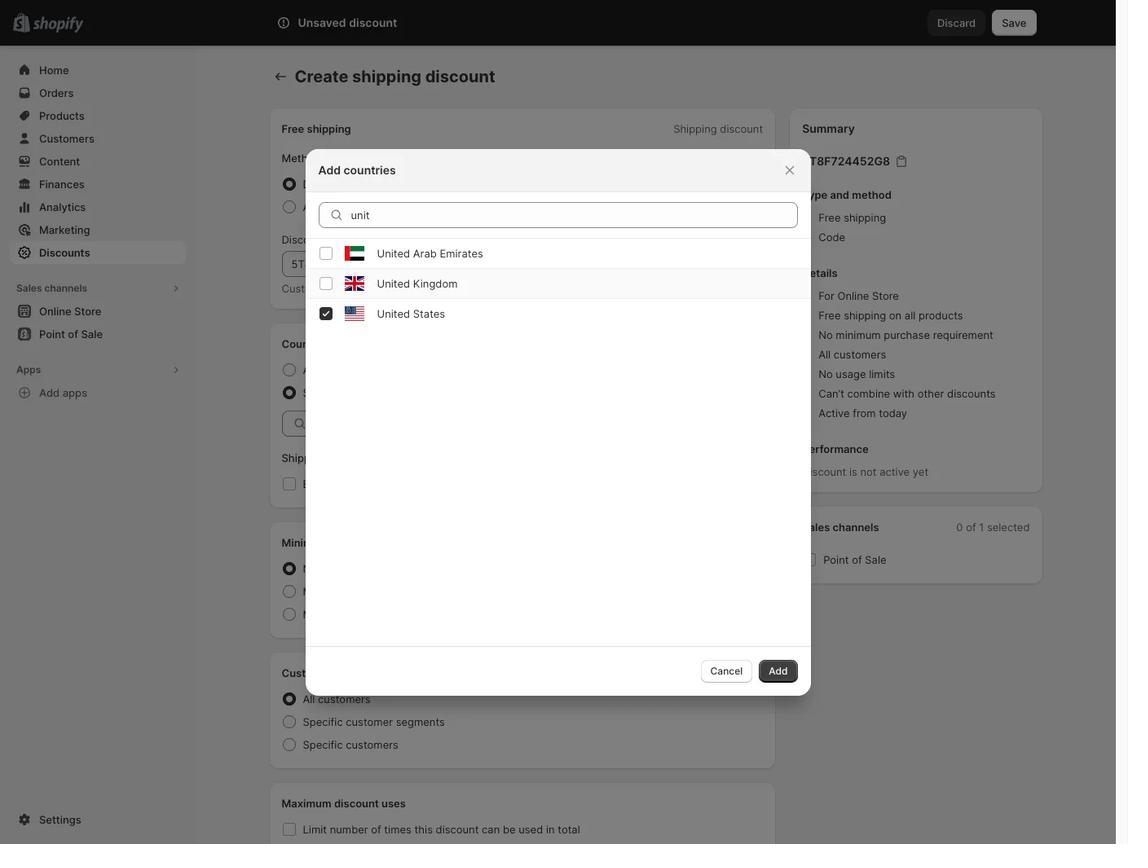 Task type: vqa. For each thing, say whether or not it's contained in the screenshot.
text field on the top of page
no



Task type: describe. For each thing, give the bounding box(es) containing it.
customers must enter this code at checkout.
[[282, 282, 507, 295]]

discard
[[937, 16, 976, 29]]

minimum for minimum purchase amount ($)
[[303, 585, 348, 598]]

specific for specific customer segments
[[303, 716, 343, 729]]

enter
[[367, 282, 393, 295]]

sales channels button
[[10, 277, 186, 300]]

with
[[893, 387, 915, 400]]

exclude shipping rates over a certain amount
[[303, 478, 528, 491]]

customers inside for online store free shipping on all products no minimum purchase requirement all customers no usage limits can't combine with other discounts active from today
[[834, 348, 886, 361]]

united kingdom
[[377, 277, 458, 290]]

can't
[[818, 387, 844, 400]]

1 horizontal spatial channels
[[833, 521, 879, 534]]

of left 1
[[966, 521, 976, 534]]

minimum for minimum quantity of items
[[303, 608, 348, 621]]

1 vertical spatial this
[[414, 823, 433, 836]]

point
[[823, 553, 849, 566]]

quantity
[[351, 608, 392, 621]]

requirements for no minimum requirements
[[368, 562, 434, 575]]

free shipping code
[[818, 211, 886, 244]]

type
[[802, 188, 828, 201]]

save
[[1002, 16, 1027, 29]]

united states
[[377, 307, 445, 320]]

times
[[384, 823, 411, 836]]

home
[[39, 64, 69, 77]]

1
[[979, 521, 984, 534]]

0 vertical spatial this
[[396, 282, 414, 295]]

0
[[956, 521, 963, 534]]

united for united arab emirates
[[377, 247, 410, 260]]

emirates
[[440, 247, 483, 260]]

1 vertical spatial minimum
[[320, 562, 365, 575]]

maximum
[[282, 797, 331, 810]]

online
[[838, 289, 869, 302]]

total
[[558, 823, 580, 836]]

create
[[295, 67, 348, 86]]

settings link
[[10, 809, 186, 831]]

minimum inside for online store free shipping on all products no minimum purchase requirement all customers no usage limits can't combine with other discounts active from today
[[836, 328, 881, 342]]

channels inside button
[[44, 282, 87, 294]]

exclude
[[303, 478, 342, 491]]

search button
[[322, 10, 794, 36]]

today
[[879, 407, 907, 420]]

selected countries
[[303, 386, 396, 399]]

1 vertical spatial discount code
[[282, 233, 354, 246]]

maximum discount uses
[[282, 797, 406, 810]]

shipping inside for online store free shipping on all products no minimum purchase requirement all customers no usage limits can't combine with other discounts active from today
[[844, 309, 886, 322]]

sale
[[865, 553, 886, 566]]

specific for specific customers
[[303, 738, 343, 752]]

code
[[818, 231, 845, 244]]

customers for specific customers
[[346, 738, 398, 752]]

in
[[546, 823, 555, 836]]

from
[[853, 407, 876, 420]]

sales inside button
[[16, 282, 42, 294]]

0 vertical spatial no
[[818, 328, 833, 342]]

add inside "button"
[[769, 665, 788, 677]]

and
[[830, 188, 849, 201]]

eligibility
[[335, 667, 381, 680]]

add button
[[759, 660, 798, 683]]

settings
[[39, 813, 81, 827]]

minimum purchase requirements
[[282, 536, 450, 549]]

discounts
[[947, 387, 996, 400]]

minimum purchase amount ($)
[[303, 585, 455, 598]]

items
[[408, 608, 435, 621]]

all inside for online store free shipping on all products no minimum purchase requirement all customers no usage limits can't combine with other discounts active from today
[[818, 348, 831, 361]]

countries for all countries
[[318, 364, 365, 377]]

selected
[[987, 521, 1030, 534]]

used
[[519, 823, 543, 836]]

customer
[[282, 667, 332, 680]]

cancel button
[[701, 660, 752, 683]]

all countries
[[303, 364, 365, 377]]

shipping discount
[[673, 122, 763, 135]]

1 vertical spatial code
[[329, 233, 354, 246]]

countries for add countries
[[344, 163, 396, 176]]

of left times
[[371, 823, 381, 836]]

segments
[[396, 716, 445, 729]]

states
[[413, 307, 445, 320]]

0 vertical spatial code
[[350, 178, 375, 191]]

shipping for free shipping code
[[844, 211, 886, 224]]

customers for all customers
[[318, 693, 371, 706]]

0 of 1 selected
[[956, 521, 1030, 534]]

add countries dialog
[[0, 149, 1116, 696]]

requirements for minimum purchase requirements
[[382, 536, 450, 549]]

discount for unsaved discount
[[349, 15, 397, 29]]

1 vertical spatial no
[[818, 368, 833, 381]]

save button
[[992, 10, 1036, 36]]

united arab emirates
[[377, 247, 483, 260]]

search
[[348, 16, 383, 29]]

is
[[849, 465, 857, 478]]

requirement
[[933, 328, 993, 342]]

1 vertical spatial discount
[[282, 233, 326, 246]]

summary
[[802, 121, 855, 135]]

unsaved discount
[[298, 15, 397, 29]]

add countries
[[318, 163, 396, 176]]

selected
[[303, 386, 347, 399]]

of left sale at the bottom right of the page
[[852, 553, 862, 566]]

1 vertical spatial rates
[[390, 478, 416, 491]]

minimum for minimum purchase requirements
[[282, 536, 329, 549]]

of left "items"
[[395, 608, 405, 621]]

apps
[[63, 386, 87, 399]]

shipping for create shipping discount
[[352, 67, 421, 86]]

purchase inside for online store free shipping on all products no minimum purchase requirement all customers no usage limits can't combine with other discounts active from today
[[884, 328, 930, 342]]

for
[[818, 289, 835, 302]]

kingdom
[[413, 277, 458, 290]]

store
[[872, 289, 899, 302]]

all customers
[[303, 693, 371, 706]]

1 vertical spatial sales channels
[[802, 521, 879, 534]]

free for free shipping code
[[818, 211, 841, 224]]

limit
[[303, 823, 327, 836]]

can
[[482, 823, 500, 836]]



Task type: locate. For each thing, give the bounding box(es) containing it.
1 vertical spatial specific
[[303, 738, 343, 752]]

($)
[[441, 585, 455, 598]]

discount is not active yet
[[802, 465, 928, 478]]

shopify image
[[33, 17, 83, 33]]

discount
[[349, 15, 397, 29], [425, 67, 495, 86], [720, 122, 763, 135], [357, 201, 400, 214], [334, 797, 379, 810], [436, 823, 479, 836]]

uses
[[382, 797, 406, 810]]

active
[[818, 407, 850, 420]]

0 horizontal spatial rates
[[329, 452, 355, 465]]

2 vertical spatial purchase
[[351, 585, 397, 598]]

discount for maximum discount uses
[[334, 797, 379, 810]]

0 vertical spatial sales
[[16, 282, 42, 294]]

shipping for shipping rates
[[282, 452, 326, 465]]

2 specific from the top
[[303, 738, 343, 752]]

minimum down minimum purchase requirements
[[320, 562, 365, 575]]

1 vertical spatial united
[[377, 277, 410, 290]]

for online store free shipping on all products no minimum purchase requirement all customers no usage limits can't combine with other discounts active from today
[[818, 289, 996, 420]]

create shipping discount
[[295, 67, 495, 86]]

2 united from the top
[[377, 277, 410, 290]]

rates up exclude
[[329, 452, 355, 465]]

checkout.
[[458, 282, 507, 295]]

2 vertical spatial code
[[417, 282, 442, 295]]

no down for
[[818, 328, 833, 342]]

customers down specific customer segments
[[346, 738, 398, 752]]

1 vertical spatial shipping
[[282, 452, 326, 465]]

1 vertical spatial countries
[[318, 364, 365, 377]]

shipping for shipping discount
[[673, 122, 717, 135]]

requirements up minimum purchase amount ($)
[[368, 562, 434, 575]]

1 horizontal spatial sales
[[802, 521, 830, 534]]

1 horizontal spatial add
[[318, 163, 341, 176]]

automatic
[[303, 201, 354, 214]]

minimum left quantity
[[303, 608, 348, 621]]

0 vertical spatial united
[[377, 247, 410, 260]]

free for free shipping
[[282, 122, 304, 135]]

1 vertical spatial all
[[303, 364, 315, 377]]

code down "automatic discount"
[[329, 233, 354, 246]]

united left arab
[[377, 247, 410, 260]]

countries for selected countries
[[350, 386, 396, 399]]

0 horizontal spatial sales
[[16, 282, 42, 294]]

sales channels inside button
[[16, 282, 87, 294]]

code down add countries
[[350, 178, 375, 191]]

2 vertical spatial countries
[[350, 386, 396, 399]]

2 vertical spatial add
[[769, 665, 788, 677]]

0 vertical spatial all
[[818, 348, 831, 361]]

countries up selected countries at the left top of the page
[[318, 364, 365, 377]]

shipping right exclude
[[345, 478, 387, 491]]

0 vertical spatial purchase
[[884, 328, 930, 342]]

no up can't
[[818, 368, 833, 381]]

amount right certain
[[490, 478, 528, 491]]

1 vertical spatial sales
[[802, 521, 830, 534]]

sales down discounts
[[16, 282, 42, 294]]

be
[[503, 823, 516, 836]]

0 horizontal spatial add
[[39, 386, 60, 399]]

type and method
[[802, 188, 892, 201]]

0 vertical spatial minimum
[[836, 328, 881, 342]]

free up method
[[282, 122, 304, 135]]

2 vertical spatial minimum
[[303, 608, 348, 621]]

0 horizontal spatial sales channels
[[16, 282, 87, 294]]

channels up point of sale
[[833, 521, 879, 534]]

active
[[880, 465, 910, 478]]

add right cancel
[[769, 665, 788, 677]]

customer
[[346, 716, 393, 729]]

0 vertical spatial sales channels
[[16, 282, 87, 294]]

sales
[[16, 282, 42, 294], [802, 521, 830, 534]]

point of sale
[[823, 553, 886, 566]]

customers
[[834, 348, 886, 361], [318, 693, 371, 706], [346, 738, 398, 752]]

method
[[852, 188, 892, 201]]

discount code down add countries
[[303, 178, 375, 191]]

add for add countries
[[318, 163, 341, 176]]

0 vertical spatial minimum
[[282, 536, 329, 549]]

generate button
[[697, 251, 763, 277]]

amount
[[490, 478, 528, 491], [400, 585, 438, 598]]

add apps
[[39, 386, 87, 399]]

0 horizontal spatial amount
[[400, 585, 438, 598]]

2 vertical spatial free
[[818, 309, 841, 322]]

free up code
[[818, 211, 841, 224]]

0 vertical spatial discount code
[[303, 178, 375, 191]]

no
[[818, 328, 833, 342], [818, 368, 833, 381], [303, 562, 317, 575]]

shipping down method
[[844, 211, 886, 224]]

shipping for free shipping
[[307, 122, 351, 135]]

usage
[[836, 368, 866, 381]]

2 vertical spatial united
[[377, 307, 410, 320]]

minimum
[[282, 536, 329, 549], [303, 585, 348, 598], [303, 608, 348, 621]]

2 horizontal spatial add
[[769, 665, 788, 677]]

2 vertical spatial customers
[[346, 738, 398, 752]]

0 vertical spatial channels
[[44, 282, 87, 294]]

shipping
[[673, 122, 717, 135], [282, 452, 326, 465]]

products
[[919, 309, 963, 322]]

limits
[[869, 368, 895, 381]]

countries up "automatic discount"
[[344, 163, 396, 176]]

home link
[[10, 59, 186, 82]]

sales channels up point on the right of page
[[802, 521, 879, 534]]

add inside 'button'
[[39, 386, 60, 399]]

0 vertical spatial customers
[[834, 348, 886, 361]]

0 horizontal spatial channels
[[44, 282, 87, 294]]

this right "enter"
[[396, 282, 414, 295]]

1 vertical spatial channels
[[833, 521, 879, 534]]

free
[[282, 122, 304, 135], [818, 211, 841, 224], [818, 309, 841, 322]]

all
[[818, 348, 831, 361], [303, 364, 315, 377], [303, 693, 315, 706]]

discount down the performance
[[802, 465, 846, 478]]

0 vertical spatial requirements
[[382, 536, 450, 549]]

of
[[966, 521, 976, 534], [852, 553, 862, 566], [395, 608, 405, 621], [371, 823, 381, 836]]

shipping down search on the left of the page
[[352, 67, 421, 86]]

on
[[889, 309, 902, 322]]

specific customer segments
[[303, 716, 445, 729]]

1 vertical spatial add
[[39, 386, 60, 399]]

all for specific customer segments
[[303, 693, 315, 706]]

minimum down no minimum requirements
[[303, 585, 348, 598]]

discount code down the automatic
[[282, 233, 354, 246]]

shipping
[[352, 67, 421, 86], [307, 122, 351, 135], [844, 211, 886, 224], [844, 309, 886, 322], [345, 478, 387, 491]]

purchase up quantity
[[351, 585, 397, 598]]

discount up the automatic
[[303, 178, 347, 191]]

discount for shipping discount
[[720, 122, 763, 135]]

customers down customer eligibility
[[318, 693, 371, 706]]

countries inside dialog
[[344, 163, 396, 176]]

1 vertical spatial purchase
[[331, 536, 379, 549]]

code left at
[[417, 282, 442, 295]]

1 vertical spatial requirements
[[368, 562, 434, 575]]

cancel
[[710, 665, 743, 677]]

must
[[339, 282, 364, 295]]

all up can't
[[818, 348, 831, 361]]

add left apps
[[39, 386, 60, 399]]

shipping rates
[[282, 452, 355, 465]]

0 vertical spatial amount
[[490, 478, 528, 491]]

free inside free shipping code
[[818, 211, 841, 224]]

1 horizontal spatial sales channels
[[802, 521, 879, 534]]

rates left 'over'
[[390, 478, 416, 491]]

generate
[[706, 258, 753, 271]]

minimum down exclude
[[282, 536, 329, 549]]

1 specific from the top
[[303, 716, 343, 729]]

performance
[[802, 443, 869, 456]]

other
[[918, 387, 944, 400]]

united down customers must enter this code at checkout.
[[377, 307, 410, 320]]

countries down all countries
[[350, 386, 396, 399]]

shipping for exclude shipping rates over a certain amount
[[345, 478, 387, 491]]

certain
[[453, 478, 488, 491]]

free inside for online store free shipping on all products no minimum purchase requirement all customers no usage limits can't combine with other discounts active from today
[[818, 309, 841, 322]]

3 united from the top
[[377, 307, 410, 320]]

1 horizontal spatial shipping
[[673, 122, 717, 135]]

a
[[444, 478, 450, 491]]

1 horizontal spatial amount
[[490, 478, 528, 491]]

purchase for requirements
[[331, 536, 379, 549]]

0 horizontal spatial minimum
[[320, 562, 365, 575]]

sales channels down discounts
[[16, 282, 87, 294]]

add for add apps
[[39, 386, 60, 399]]

shipping down the online
[[844, 309, 886, 322]]

minimum quantity of items
[[303, 608, 435, 621]]

united for united states
[[377, 307, 410, 320]]

minimum down the online
[[836, 328, 881, 342]]

discard button
[[928, 10, 986, 36]]

all down countries
[[303, 364, 315, 377]]

specific customers
[[303, 738, 398, 752]]

all for selected countries
[[303, 364, 315, 377]]

purchase up no minimum requirements
[[331, 536, 379, 549]]

code
[[350, 178, 375, 191], [329, 233, 354, 246], [417, 282, 442, 295]]

united up united states
[[377, 277, 410, 290]]

sales up point on the right of page
[[802, 521, 830, 534]]

automatic discount
[[303, 201, 400, 214]]

discount
[[303, 178, 347, 191], [282, 233, 326, 246], [802, 465, 846, 478]]

0 vertical spatial specific
[[303, 716, 343, 729]]

requirements up no minimum requirements
[[382, 536, 450, 549]]

0 horizontal spatial shipping
[[282, 452, 326, 465]]

at
[[445, 282, 455, 295]]

this
[[396, 282, 414, 295], [414, 823, 433, 836]]

1 united from the top
[[377, 247, 410, 260]]

this right times
[[414, 823, 433, 836]]

0 vertical spatial free
[[282, 122, 304, 135]]

amount up "items"
[[400, 585, 438, 598]]

no down minimum purchase requirements
[[303, 562, 317, 575]]

0 vertical spatial rates
[[329, 452, 355, 465]]

channels down discounts
[[44, 282, 87, 294]]

free down for
[[818, 309, 841, 322]]

rates
[[329, 452, 355, 465], [390, 478, 416, 491]]

purchase down all on the right top
[[884, 328, 930, 342]]

customer eligibility
[[282, 667, 381, 680]]

method
[[282, 152, 321, 165]]

0 vertical spatial shipping
[[673, 122, 717, 135]]

discount code
[[303, 178, 375, 191], [282, 233, 354, 246]]

all
[[905, 309, 916, 322]]

united for united kingdom
[[377, 277, 410, 290]]

1 vertical spatial free
[[818, 211, 841, 224]]

add up the automatic
[[318, 163, 341, 176]]

yet
[[913, 465, 928, 478]]

1 horizontal spatial rates
[[390, 478, 416, 491]]

0 vertical spatial discount
[[303, 178, 347, 191]]

shipping up method
[[307, 122, 351, 135]]

0 vertical spatial add
[[318, 163, 341, 176]]

discount down the automatic
[[282, 233, 326, 246]]

purchase for amount
[[351, 585, 397, 598]]

2 vertical spatial all
[[303, 693, 315, 706]]

2 vertical spatial discount
[[802, 465, 846, 478]]

apps
[[16, 364, 41, 376]]

not
[[860, 465, 877, 478]]

1 horizontal spatial minimum
[[836, 328, 881, 342]]

1 vertical spatial minimum
[[303, 585, 348, 598]]

arab
[[413, 247, 437, 260]]

all down customer
[[303, 693, 315, 706]]

2 vertical spatial no
[[303, 562, 317, 575]]

0 vertical spatial countries
[[344, 163, 396, 176]]

customers up usage
[[834, 348, 886, 361]]

Search countries text field
[[351, 202, 798, 228]]

1 vertical spatial amount
[[400, 585, 438, 598]]

united
[[377, 247, 410, 260], [377, 277, 410, 290], [377, 307, 410, 320]]

1 vertical spatial customers
[[318, 693, 371, 706]]

no minimum requirements
[[303, 562, 434, 575]]

requirements
[[382, 536, 450, 549], [368, 562, 434, 575]]

purchase
[[884, 328, 930, 342], [331, 536, 379, 549], [351, 585, 397, 598]]

combine
[[847, 387, 890, 400]]

sales channels
[[16, 282, 87, 294], [802, 521, 879, 534]]

number
[[330, 823, 368, 836]]

free shipping
[[282, 122, 351, 135]]

discount for automatic discount
[[357, 201, 400, 214]]

shipping inside free shipping code
[[844, 211, 886, 224]]



